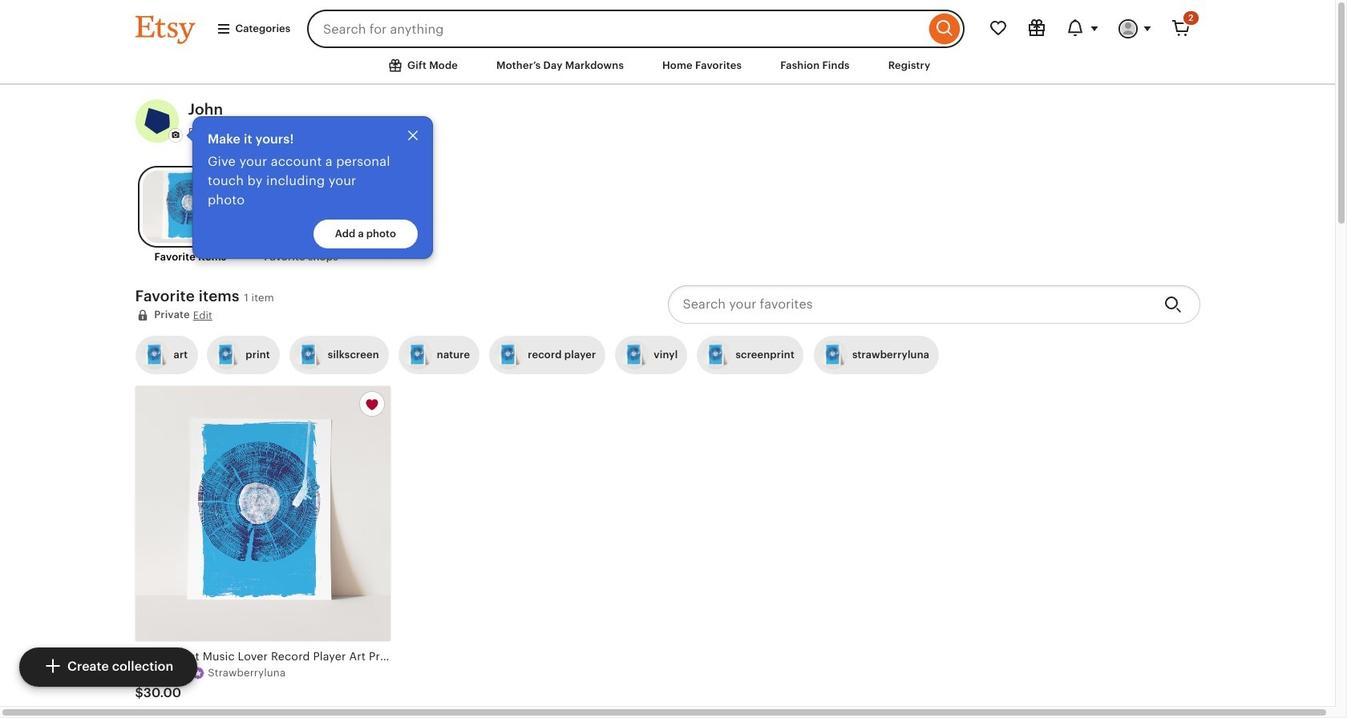 Task type: describe. For each thing, give the bounding box(es) containing it.
Search your favorites text field
[[668, 285, 1151, 324]]



Task type: vqa. For each thing, say whether or not it's contained in the screenshot.
5.0 star rating with 3k reviews image
yes



Task type: locate. For each thing, give the bounding box(es) containing it.
tooltip
[[188, 116, 433, 259]]

None search field
[[307, 10, 965, 48]]

banner
[[106, 0, 1229, 48]]

menu bar
[[0, 0, 1336, 85], [106, 48, 1229, 85]]

5.0 star rating with 3k reviews image
[[135, 666, 183, 681]]

screenprint music lover record player art print with wood texture vinyl lp art silkscreen - nature sounds - indigo blue - wall art decor image
[[135, 386, 391, 642]]

Search for anything text field
[[307, 10, 925, 48]]



